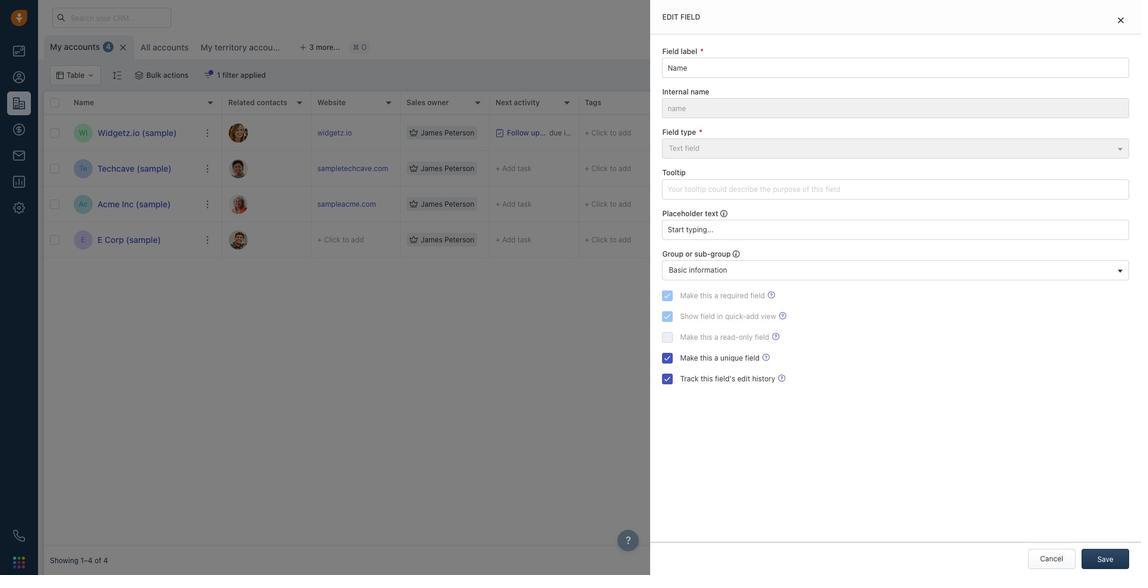 Task type: vqa. For each thing, say whether or not it's contained in the screenshot.
Sampletechcave.Com
yes



Task type: locate. For each thing, give the bounding box(es) containing it.
3 task from the top
[[518, 235, 532, 244]]

to for 5036153947's cell
[[610, 128, 617, 137]]

1 a from the top
[[715, 291, 718, 300]]

this left read-
[[700, 333, 713, 342]]

press space to select this row. row containing acme inc (sample)
[[44, 187, 222, 222]]

question circled image
[[768, 290, 775, 300], [779, 311, 786, 321], [763, 352, 770, 363], [778, 373, 786, 383]]

accounts
[[64, 42, 100, 52], [153, 42, 189, 52], [249, 42, 285, 52]]

3 cell from the top
[[757, 187, 1135, 222]]

1 task from the top
[[518, 164, 532, 173]]

this right track
[[701, 374, 713, 383]]

make for make this a required field
[[680, 291, 698, 300]]

2 vertical spatial a
[[715, 354, 718, 363]]

a left required
[[715, 291, 718, 300]]

cancel button
[[1028, 549, 1076, 569]]

edit
[[738, 374, 750, 383]]

1 add from the top
[[502, 164, 516, 173]]

1 field from the top
[[662, 47, 679, 56]]

0 vertical spatial a
[[715, 291, 718, 300]]

E.g. Enter value text field
[[662, 220, 1129, 240]]

make for make this a unique field
[[680, 354, 698, 363]]

2 vertical spatial task
[[518, 235, 532, 244]]

required
[[720, 291, 749, 300]]

container_wx8msf4aqz5i3rn1 image
[[135, 71, 143, 80], [204, 71, 212, 80], [410, 164, 418, 173], [410, 236, 418, 244]]

days
[[578, 128, 594, 137]]

e for e corp (sample)
[[97, 235, 102, 245]]

question circled image up view
[[768, 290, 775, 300]]

1 make from the top
[[680, 291, 698, 300]]

all accounts button
[[135, 36, 195, 59], [141, 42, 189, 52]]

freshworks switcher image
[[13, 557, 25, 569]]

3
[[309, 43, 314, 52]]

add
[[502, 164, 516, 173], [502, 199, 516, 208], [502, 235, 516, 244]]

add
[[619, 128, 631, 137], [619, 164, 631, 173], [619, 200, 631, 209], [708, 234, 721, 243], [351, 235, 364, 244], [619, 235, 631, 244], [746, 312, 759, 321]]

question circled image right view
[[779, 311, 786, 321]]

in left quick- in the right of the page
[[717, 312, 723, 321]]

basic information button
[[662, 260, 1129, 280]]

1 peterson from the top
[[445, 128, 475, 137]]

select the group or sub-group under which the field is placed. image
[[733, 249, 740, 258]]

1 horizontal spatial in
[[717, 312, 723, 321]]

question circled image for make this a required field
[[768, 290, 775, 300]]

task for sampleacme.com
[[518, 199, 532, 208]]

2 peterson from the top
[[445, 164, 475, 173]]

placeholder
[[662, 209, 703, 218]]

dialog
[[651, 0, 1141, 575]]

4 peterson from the top
[[445, 235, 475, 244]]

+ add task
[[496, 164, 532, 173], [496, 199, 532, 208], [496, 235, 532, 244]]

4 cell from the top
[[757, 222, 1135, 257]]

information
[[689, 266, 727, 275]]

make this a read-only field
[[680, 333, 770, 342]]

field for field label
[[662, 47, 679, 56]]

james peterson for sampleacme.com
[[421, 200, 475, 209]]

4 down "search your crm..." text box
[[106, 42, 111, 51]]

3 more... button
[[293, 39, 347, 56]]

row group
[[44, 115, 222, 258], [222, 115, 1135, 258]]

3 add from the top
[[502, 235, 516, 244]]

2 row group from the left
[[222, 115, 1135, 258]]

question circled image up history
[[763, 352, 770, 363]]

in left 2
[[564, 128, 570, 137]]

add inside dialog
[[746, 312, 759, 321]]

my accounts link
[[50, 41, 100, 53]]

text field button
[[662, 139, 1129, 159]]

j image down related
[[229, 123, 248, 142]]

sampletechcave.com
[[317, 164, 388, 173]]

1 horizontal spatial my
[[201, 42, 213, 52]]

1 vertical spatial add
[[502, 199, 516, 208]]

3 a from the top
[[715, 354, 718, 363]]

accounts up applied
[[249, 42, 285, 52]]

j image
[[229, 123, 248, 142], [229, 230, 248, 249]]

+ click to add for first cell from the bottom of the page
[[585, 235, 631, 244]]

in
[[564, 128, 570, 137], [717, 312, 723, 321]]

2 vertical spatial make
[[680, 354, 698, 363]]

1 james from the top
[[421, 128, 443, 137]]

press space to select this row. row containing 19266520001
[[222, 151, 1135, 187]]

0 vertical spatial 4
[[106, 42, 111, 51]]

field up 'text'
[[662, 128, 679, 137]]

2 vertical spatial add
[[502, 235, 516, 244]]

of
[[95, 557, 101, 566]]

container_wx8msf4aqz5i3rn1 image for widgetz.io
[[410, 129, 418, 137]]

press space to select this row. row
[[44, 115, 222, 151], [222, 115, 1135, 151], [44, 151, 222, 187], [222, 151, 1135, 187], [44, 187, 222, 222], [222, 187, 1135, 222], [44, 222, 222, 258], [222, 222, 1135, 258]]

show
[[680, 312, 699, 321]]

add for sampletechcave.com
[[502, 164, 516, 173]]

0 horizontal spatial e
[[81, 235, 85, 244]]

a left read-
[[715, 333, 718, 342]]

1 horizontal spatial e
[[97, 235, 102, 245]]

2 task from the top
[[518, 199, 532, 208]]

2 james from the top
[[421, 164, 443, 173]]

+
[[585, 128, 589, 137], [496, 164, 500, 173], [585, 164, 589, 173], [496, 199, 500, 208], [585, 200, 589, 209], [674, 234, 679, 243], [496, 235, 500, 244], [317, 235, 322, 244], [585, 235, 589, 244]]

0 vertical spatial make
[[680, 291, 698, 300]]

field left label
[[662, 47, 679, 56]]

3 james from the top
[[421, 200, 443, 209]]

2 j image from the top
[[229, 230, 248, 249]]

activity
[[514, 98, 540, 107]]

0 vertical spatial j image
[[229, 123, 248, 142]]

basic
[[669, 266, 687, 275]]

a left unique
[[715, 354, 718, 363]]

2 field from the top
[[662, 128, 679, 137]]

make up show
[[680, 291, 698, 300]]

to for first cell from the bottom of the page
[[610, 235, 617, 244]]

this down information
[[700, 291, 713, 300]]

0 horizontal spatial accounts
[[64, 42, 100, 52]]

field right show
[[701, 312, 715, 321]]

1 filter applied
[[217, 71, 266, 80]]

field left question circled image
[[755, 333, 770, 342]]

related contacts
[[228, 98, 287, 107]]

2 make from the top
[[680, 333, 698, 342]]

your text will prompt users to fill this field with the right data image
[[720, 209, 728, 218]]

task
[[518, 164, 532, 173], [518, 199, 532, 208], [518, 235, 532, 244]]

quick-
[[725, 312, 746, 321]]

peterson for widgetz.io
[[445, 128, 475, 137]]

accounts down "search your crm..." text box
[[64, 42, 100, 52]]

2 a from the top
[[715, 333, 718, 342]]

3 + add task from the top
[[496, 235, 532, 244]]

read-
[[720, 333, 739, 342]]

e
[[97, 235, 102, 245], [81, 235, 85, 244]]

this left unique
[[700, 354, 713, 363]]

19266343001
[[674, 198, 721, 207]]

my territory accounts button
[[195, 36, 290, 59], [201, 42, 285, 52]]

1 + add task from the top
[[496, 164, 532, 173]]

2 + add task from the top
[[496, 199, 532, 208]]

close image
[[1118, 17, 1124, 24]]

1 vertical spatial field
[[662, 128, 679, 137]]

0 vertical spatial + add task
[[496, 164, 532, 173]]

field right edit at the top right
[[681, 12, 700, 21]]

(sample) right 'techcave'
[[137, 163, 172, 173]]

container_wx8msf4aqz5i3rn1 image inside 1 filter applied button
[[204, 71, 212, 80]]

question circled image right history
[[778, 373, 786, 383]]

track
[[680, 374, 699, 383]]

this for edit
[[701, 374, 713, 383]]

1 vertical spatial make
[[680, 333, 698, 342]]

1 j image from the top
[[229, 123, 248, 142]]

0 horizontal spatial my
[[50, 42, 62, 52]]

2 vertical spatial + add task
[[496, 235, 532, 244]]

19266343001 link
[[674, 198, 721, 211]]

corp
[[105, 235, 124, 245]]

click for 19266343001's cell
[[591, 200, 608, 209]]

sales
[[407, 98, 426, 107]]

grid
[[44, 90, 1135, 547]]

2 add from the top
[[502, 199, 516, 208]]

question circled image for track this field's edit history
[[778, 373, 786, 383]]

4 right of
[[103, 557, 108, 566]]

1 vertical spatial j image
[[229, 230, 248, 249]]

click for 5036153947's cell
[[591, 128, 608, 137]]

0 horizontal spatial in
[[564, 128, 570, 137]]

s image
[[229, 159, 248, 178]]

or
[[686, 249, 693, 258]]

field down 5036153947 link
[[685, 144, 700, 153]]

field's
[[715, 374, 736, 383]]

2 james peterson from the top
[[421, 164, 475, 173]]

cell for 5036153947
[[757, 115, 1135, 150]]

press space to select this row. row containing e corp (sample)
[[44, 222, 222, 258]]

field type
[[662, 128, 696, 137]]

row group containing widgetz.io (sample)
[[44, 115, 222, 258]]

to for cell related to 19266520001
[[610, 164, 617, 173]]

1 james peterson from the top
[[421, 128, 475, 137]]

1 vertical spatial task
[[518, 199, 532, 208]]

make up track
[[680, 354, 698, 363]]

a
[[715, 291, 718, 300], [715, 333, 718, 342], [715, 354, 718, 363]]

cell for 19266520001
[[757, 151, 1135, 186]]

question circled image
[[772, 332, 780, 342]]

l image
[[229, 195, 248, 214]]

bulk
[[146, 71, 161, 80]]

press space to select this row. row containing + click to add
[[222, 222, 1135, 258]]

owner
[[427, 98, 449, 107]]

edit
[[662, 12, 679, 21]]

1 filter applied button
[[196, 65, 274, 86]]

1 vertical spatial a
[[715, 333, 718, 342]]

0 vertical spatial task
[[518, 164, 532, 173]]

0 vertical spatial add
[[502, 164, 516, 173]]

+ click to add for 19266343001's cell
[[585, 200, 631, 209]]

name row
[[44, 92, 222, 115]]

3 james peterson from the top
[[421, 200, 475, 209]]

0 vertical spatial field
[[662, 47, 679, 56]]

task for sampletechcave.com
[[518, 164, 532, 173]]

accounts right "all"
[[153, 42, 189, 52]]

0 vertical spatial in
[[564, 128, 570, 137]]

james peterson for widgetz.io
[[421, 128, 475, 137]]

4 james from the top
[[421, 235, 443, 244]]

field label
[[662, 47, 697, 56]]

cancel
[[1040, 555, 1063, 564]]

2 cell from the top
[[757, 151, 1135, 186]]

3 peterson from the top
[[445, 200, 475, 209]]

⌘ o
[[353, 43, 367, 52]]

1 horizontal spatial accounts
[[153, 42, 189, 52]]

j image down l icon
[[229, 230, 248, 249]]

bulk actions
[[146, 71, 188, 80]]

+ add task for sampleacme.com
[[496, 199, 532, 208]]

all accounts
[[141, 42, 189, 52]]

j image for 5036153947's cell
[[229, 123, 248, 142]]

territory
[[215, 42, 247, 52]]

next activity
[[496, 98, 540, 107]]

container_wx8msf4aqz5i3rn1 image
[[410, 129, 418, 137], [496, 129, 504, 137], [410, 200, 418, 208]]

Internal name text field
[[662, 98, 1129, 118]]

make
[[680, 291, 698, 300], [680, 333, 698, 342], [680, 354, 698, 363]]

my
[[50, 42, 62, 52], [201, 42, 213, 52]]

peterson
[[445, 128, 475, 137], [445, 164, 475, 173], [445, 200, 475, 209], [445, 235, 475, 244]]

1 vertical spatial + add task
[[496, 199, 532, 208]]

te
[[79, 164, 87, 173]]

(sample)
[[142, 128, 177, 138], [137, 163, 172, 173], [136, 199, 171, 209], [126, 235, 161, 245]]

a for unique
[[715, 354, 718, 363]]

cell
[[757, 115, 1135, 150], [757, 151, 1135, 186], [757, 187, 1135, 222], [757, 222, 1135, 257]]

make down show
[[680, 333, 698, 342]]

1 row group from the left
[[44, 115, 222, 258]]

1 vertical spatial in
[[717, 312, 723, 321]]

1 cell from the top
[[757, 115, 1135, 150]]

3 make from the top
[[680, 354, 698, 363]]

4 james peterson from the top
[[421, 235, 475, 244]]

james
[[421, 128, 443, 137], [421, 164, 443, 173], [421, 200, 443, 209], [421, 235, 443, 244]]

edit field
[[662, 12, 700, 21]]



Task type: describe. For each thing, give the bounding box(es) containing it.
e corp (sample)
[[97, 235, 161, 245]]

next
[[496, 98, 512, 107]]

showing
[[50, 557, 79, 566]]

field inside button
[[685, 144, 700, 153]]

press space to select this row. row containing widgetz.io (sample)
[[44, 115, 222, 151]]

accounts for my
[[64, 42, 100, 52]]

james for widgetz.io
[[421, 128, 443, 137]]

website
[[317, 98, 346, 107]]

techcave
[[97, 163, 135, 173]]

save button
[[1082, 549, 1129, 569]]

5036153947
[[674, 127, 717, 136]]

tooltip
[[662, 168, 686, 177]]

text
[[669, 144, 683, 153]]

sub-
[[695, 249, 711, 258]]

make this a required field
[[680, 291, 765, 300]]

widgetz.io
[[317, 128, 352, 137]]

e for e
[[81, 235, 85, 244]]

my for my territory accounts
[[201, 42, 213, 52]]

press space to select this row. row containing techcave (sample)
[[44, 151, 222, 187]]

placeholder text
[[662, 209, 719, 218]]

o
[[361, 43, 367, 52]]

name
[[74, 98, 94, 107]]

internal name
[[662, 87, 710, 96]]

field for field type
[[662, 128, 679, 137]]

widgetz.io
[[97, 128, 140, 138]]

dialog containing edit field
[[651, 0, 1141, 575]]

click for cell related to 19266520001
[[591, 164, 608, 173]]

+ click to add for 5036153947's cell
[[585, 128, 631, 137]]

sales owner
[[407, 98, 449, 107]]

row group containing 5036153947
[[222, 115, 1135, 258]]

1–4
[[81, 557, 93, 566]]

cell for 19266343001
[[757, 187, 1135, 222]]

due in 2 days
[[549, 128, 594, 137]]

field right required
[[751, 291, 765, 300]]

widgetz.io (sample)
[[97, 128, 177, 138]]

only
[[739, 333, 753, 342]]

james for sampleacme.com
[[421, 200, 443, 209]]

name
[[691, 87, 710, 96]]

accounts for all
[[153, 42, 189, 52]]

show field in quick-add view
[[680, 312, 776, 321]]

5036153947 link
[[674, 127, 717, 139]]

my territory accounts
[[201, 42, 285, 52]]

acme inc (sample) link
[[97, 198, 171, 210]]

+ click to add for cell related to 19266520001
[[585, 164, 631, 173]]

type
[[681, 128, 696, 137]]

press space to select this row. row containing 5036153947
[[222, 115, 1135, 151]]

in inside dialog
[[717, 312, 723, 321]]

text
[[705, 209, 719, 218]]

all
[[141, 42, 151, 52]]

phone image
[[13, 530, 25, 542]]

basic information
[[669, 266, 727, 275]]

j image for first cell from the bottom of the page
[[229, 230, 248, 249]]

my for my accounts 4
[[50, 42, 62, 52]]

a for required
[[715, 291, 718, 300]]

this for unique
[[700, 354, 713, 363]]

(sample) right the "corp"
[[126, 235, 161, 245]]

make for make this a read-only field
[[680, 333, 698, 342]]

view
[[761, 312, 776, 321]]

e corp (sample) link
[[97, 234, 161, 246]]

add for sampleacme.com
[[502, 199, 516, 208]]

showing 1–4 of 4
[[50, 557, 108, 566]]

group
[[711, 249, 731, 258]]

tags
[[585, 98, 601, 107]]

filter
[[222, 71, 239, 80]]

a for read-
[[715, 333, 718, 342]]

more...
[[316, 43, 340, 52]]

Search your CRM... text field
[[52, 8, 171, 28]]

question circled image for make this a unique field
[[763, 352, 770, 363]]

acme inc (sample)
[[97, 199, 171, 209]]

2
[[572, 128, 576, 137]]

press space to select this row. row containing 19266343001
[[222, 187, 1135, 222]]

techcave (sample) link
[[97, 163, 172, 174]]

due
[[549, 128, 562, 137]]

Your tooltip could describe the purpose of this field text field
[[662, 179, 1129, 199]]

1
[[217, 71, 220, 80]]

unique
[[720, 354, 743, 363]]

james peterson for sampletechcave.com
[[421, 164, 475, 173]]

internal
[[662, 87, 689, 96]]

peterson for sampletechcave.com
[[445, 164, 475, 173]]

1 vertical spatial 4
[[103, 557, 108, 566]]

applied
[[241, 71, 266, 80]]

to for 19266343001's cell
[[610, 200, 617, 209]]

sampleacme.com link
[[317, 200, 376, 209]]

phone element
[[7, 524, 31, 548]]

19266520001 link
[[674, 162, 721, 175]]

bulk actions button
[[127, 65, 196, 86]]

4 inside my accounts 4
[[106, 42, 111, 51]]

track this field's edit history
[[680, 374, 775, 383]]

save
[[1098, 555, 1114, 564]]

make this a unique field
[[680, 354, 760, 363]]

field right unique
[[745, 354, 760, 363]]

3 more...
[[309, 43, 340, 52]]

this for required
[[700, 291, 713, 300]]

widgetz.io link
[[317, 128, 352, 137]]

history
[[752, 374, 775, 383]]

+ add task for sampletechcave.com
[[496, 164, 532, 173]]

19266520001
[[674, 163, 721, 172]]

(sample) down name row
[[142, 128, 177, 138]]

wi
[[79, 128, 88, 137]]

text field
[[669, 144, 700, 153]]

click for first cell from the bottom of the page
[[591, 235, 608, 244]]

container_wx8msf4aqz5i3rn1 image inside bulk actions button
[[135, 71, 143, 80]]

group or sub-group
[[662, 249, 731, 258]]

sampleacme.com
[[317, 200, 376, 209]]

Field label text field
[[662, 58, 1129, 78]]

(sample) right inc
[[136, 199, 171, 209]]

this for read-
[[700, 333, 713, 342]]

techcave (sample)
[[97, 163, 172, 173]]

james for sampletechcave.com
[[421, 164, 443, 173]]

peterson for sampleacme.com
[[445, 200, 475, 209]]

label
[[681, 47, 697, 56]]

phone
[[674, 98, 696, 107]]

related
[[228, 98, 255, 107]]

container_wx8msf4aqz5i3rn1 image for sampleacme.com
[[410, 200, 418, 208]]

inc
[[122, 199, 134, 209]]

actions
[[163, 71, 188, 80]]

⌘
[[353, 43, 359, 52]]

grid containing widgetz.io (sample)
[[44, 90, 1135, 547]]

ac
[[79, 200, 88, 209]]

question circled image for show field in quick-add view
[[779, 311, 786, 321]]

2 horizontal spatial accounts
[[249, 42, 285, 52]]

sampletechcave.com link
[[317, 164, 388, 173]]

contacts
[[257, 98, 287, 107]]

group
[[662, 249, 684, 258]]



